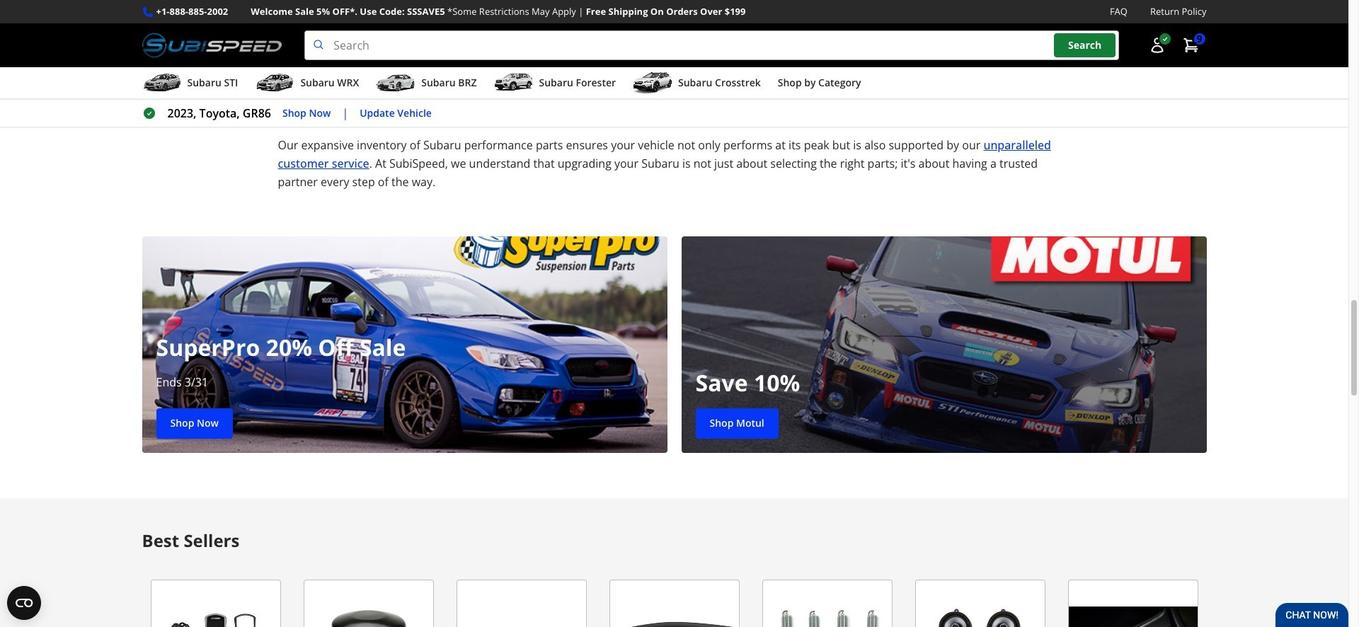 Task type: vqa. For each thing, say whether or not it's contained in the screenshot.
the a subaru crosstrek Thumbnail Image
yes



Task type: describe. For each thing, give the bounding box(es) containing it.
search input field
[[305, 31, 1119, 60]]

a subaru wrx thumbnail image image
[[255, 72, 295, 94]]

button image
[[1149, 37, 1166, 54]]

a subaru brz thumbnail image image
[[376, 72, 416, 94]]

a subaru sti thumbnail image image
[[142, 72, 182, 94]]

subispeed logo image
[[142, 31, 282, 60]]

a subaru forester thumbnail image image
[[494, 72, 534, 94]]



Task type: locate. For each thing, give the bounding box(es) containing it.
a subaru crosstrek thumbnail image image
[[633, 72, 673, 94]]

open widget image
[[7, 586, 41, 620]]



